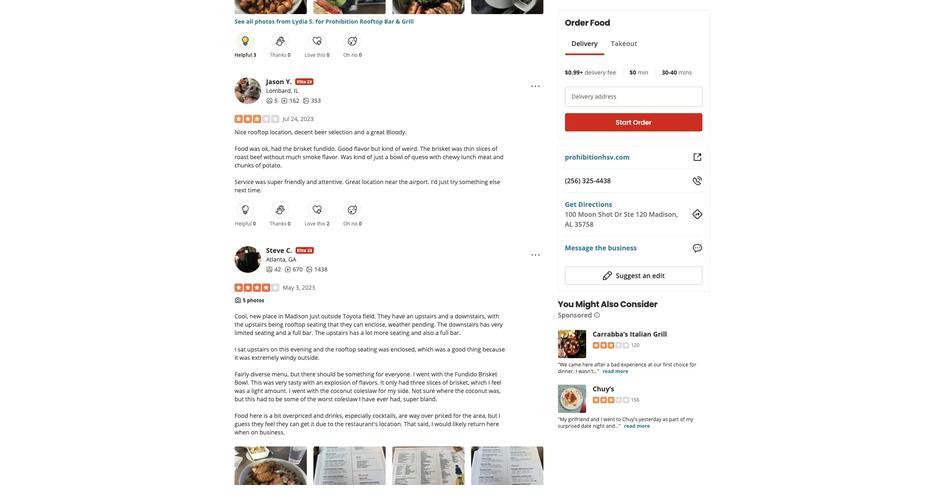 Task type: describe. For each thing, give the bounding box(es) containing it.
was
[[341, 153, 352, 161]]

tasty
[[288, 379, 301, 387]]

of down flavor
[[367, 153, 372, 161]]

"my girlfriend and i went to chuy's yesterday as part of my surprised date night and…"
[[558, 416, 693, 430]]

this down see all photos from lydia s. for prohibition rooftop bar & grill link
[[317, 51, 325, 59]]

no for 0
[[352, 51, 358, 59]]

i up the especially
[[359, 396, 361, 404]]

address
[[595, 93, 616, 100]]

elite for jason y.
[[297, 79, 306, 85]]

1 vertical spatial 120
[[631, 342, 639, 349]]

selection
[[328, 128, 353, 136]]

0 down rooftop
[[359, 51, 362, 59]]

with inside cool, new place in madison just outside toyota field. they have an upstairs and a downstairs, with the upstairs being rooftop seating that they can enclose, weather pending. the downstairs has very limited seating and a full bar. the upstairs has a lot more seating and also a full bar.
[[488, 313, 499, 321]]

much
[[286, 153, 301, 161]]

message
[[565, 244, 593, 253]]

i right area,
[[499, 412, 500, 420]]

2023 for y.
[[300, 115, 314, 123]]

new
[[250, 313, 261, 321]]

when
[[235, 429, 249, 437]]

2023 for c.
[[302, 284, 315, 292]]

toyota
[[343, 313, 361, 321]]

you
[[558, 299, 574, 310]]

delivery for delivery address
[[572, 93, 593, 100]]

reviews element for jason y.
[[281, 97, 299, 105]]

night
[[593, 423, 605, 430]]

and down pending.
[[411, 329, 421, 337]]

0 up y.
[[288, 51, 291, 59]]

try
[[450, 178, 458, 186]]

of left flavors.
[[352, 379, 358, 387]]

just inside food was ok, had the brisket fundido. good flavor but kind of weird. the brisket was thin slices of roast beef  without much smoke flavor. was kind of just a bowl of queso with chewy lunch meat and chunks of potato.
[[374, 153, 384, 161]]

0 horizontal spatial here
[[250, 412, 262, 420]]

a left "lot"
[[361, 329, 364, 337]]

i down brisket
[[488, 379, 490, 387]]

jul 24, 2023
[[283, 115, 314, 123]]

1 coconut from the left
[[331, 388, 352, 395]]

order inside start order button
[[633, 118, 651, 127]]

2 vertical spatial the
[[315, 329, 325, 337]]

and inside '"my girlfriend and i went to chuy's yesterday as part of my surprised date night and…"'
[[591, 416, 599, 423]]

this left (2 reactions) "element"
[[317, 220, 325, 228]]

weather
[[388, 321, 410, 329]]

surprised
[[558, 423, 580, 430]]

would
[[435, 421, 451, 429]]

elite 23 link for jason y.
[[295, 78, 313, 85]]

a inside the "we came here after a bad experience at our first choice for dinner. i wasn't…"
[[607, 361, 609, 369]]

read more for carrabba's italian grill
[[603, 368, 628, 375]]

0 horizontal spatial went
[[292, 388, 306, 395]]

was inside service was super friendly and attentive. great location near the airport. i'd just try something else next time.
[[255, 178, 266, 186]]

was left enclosed,
[[379, 346, 389, 354]]

windy
[[280, 354, 296, 362]]

my inside '"my girlfriend and i went to chuy's yesterday as part of my surprised date night and…"'
[[686, 416, 693, 423]]

1 vertical spatial coleslaw
[[334, 396, 357, 404]]

a left great
[[366, 128, 369, 136]]

fundido.
[[313, 145, 336, 153]]

where
[[437, 388, 454, 395]]

325-
[[582, 176, 596, 186]]

the inside i sat upstairs on this evening and the rooftop seating was enclosed, which was a good thing because it was extremely windy outside.
[[325, 346, 334, 354]]

see all photos from lydia s. for prohibition rooftop bar & grill link
[[235, 17, 414, 25]]

super inside service was super friendly and attentive. great location near the airport. i'd just try something else next time.
[[267, 178, 283, 186]]

(3 reactions) element
[[253, 51, 256, 59]]

the inside food was ok, had the brisket fundido. good flavor but kind of weird. the brisket was thin slices of roast beef  without much smoke flavor. was kind of just a bowl of queso with chewy lunch meat and chunks of potato.
[[420, 145, 430, 153]]

friends element for jason y.
[[266, 97, 278, 105]]

feel inside the fairly diverse menu, but there should be something for everyone. i went with the fundido brisket bowl. this was very tasty with an explosion of flavors. it only had three slices of brisket, which i feel was a light amount. i went with the coconut coleslaw for my side. not sure where the coconut was, but this had to be some of the worst coleslaw i have ever had, super bland.
[[491, 379, 501, 387]]

in
[[278, 313, 283, 321]]

photos element for jason y.
[[303, 97, 321, 105]]

it inside food here is a bit overpriced and drinks, especially cocktails, are way over priced for the area, but i guess they feel they can get it due to the restaurant's location. that said, i would likely return here when on business.
[[311, 421, 314, 429]]

at
[[648, 361, 652, 369]]

to inside the fairly diverse menu, but there should be something for everyone. i went with the fundido brisket bowl. this was very tasty with an explosion of flavors. it only had three slices of brisket, which i feel was a light amount. i went with the coconut coleslaw for my side. not sure where the coconut was, but this had to be some of the worst coleslaw i have ever had, super bland.
[[268, 396, 274, 404]]

was down "bowl." in the bottom left of the page
[[235, 388, 245, 395]]

sure
[[423, 388, 435, 395]]

$0.99+ delivery fee
[[565, 68, 616, 76]]

start
[[616, 118, 631, 127]]

a inside the fairly diverse menu, but there should be something for everyone. i went with the fundido brisket bowl. this was very tasty with an explosion of flavors. it only had three slices of brisket, which i feel was a light amount. i went with the coconut coleslaw for my side. not sure where the coconut was, but this had to be some of the worst coleslaw i have ever had, super bland.
[[247, 388, 250, 395]]

24 pencil v2 image
[[603, 271, 613, 281]]

3 star rating image for chuy's
[[593, 397, 629, 404]]

and inside food was ok, had the brisket fundido. good flavor but kind of weird. the brisket was thin slices of roast beef  without much smoke flavor. was kind of just a bowl of queso with chewy lunch meat and chunks of potato.
[[493, 153, 504, 161]]

1438
[[314, 266, 328, 274]]

with up sure
[[431, 371, 443, 379]]

extremely
[[252, 354, 279, 362]]

1 vertical spatial kind
[[354, 153, 365, 161]]

ste
[[624, 210, 634, 219]]

for inside food here is a bit overpriced and drinks, especially cocktails, are way over priced for the area, but i guess they feel they can get it due to the restaurant's location. that said, i would likely return here when on business.
[[453, 412, 461, 420]]

as
[[663, 416, 668, 423]]

friends element for steve c.
[[266, 266, 281, 274]]

moon
[[578, 210, 596, 219]]

slices inside food was ok, had the brisket fundido. good flavor but kind of weird. the brisket was thin slices of roast beef  without much smoke flavor. was kind of just a bowl of queso with chewy lunch meat and chunks of potato.
[[476, 145, 490, 153]]

menu image
[[530, 81, 540, 91]]

reviews element for steve c.
[[284, 266, 303, 274]]

only
[[386, 379, 397, 387]]

message the business button
[[565, 243, 637, 253]]

love for love this 0
[[305, 51, 316, 59]]

0 vertical spatial has
[[480, 321, 490, 329]]

was up the beef on the left
[[250, 145, 260, 153]]

was down sat
[[240, 354, 250, 362]]

jason y. link
[[266, 77, 292, 86]]

1 full from the left
[[292, 329, 301, 337]]

of right some
[[300, 396, 306, 404]]

chewy
[[443, 153, 460, 161]]

of down the beef on the left
[[255, 162, 261, 169]]

the up likely at the bottom left of page
[[463, 412, 471, 420]]

120 inside "get directions 100 moon shot dr ste 120 madison, al 35758"
[[636, 210, 647, 219]]

enclosed,
[[391, 346, 416, 354]]

0 up c.
[[288, 220, 291, 228]]

and left downstairs,
[[438, 313, 448, 321]]

0 vertical spatial rooftop
[[248, 128, 268, 136]]

the down drinks,
[[335, 421, 344, 429]]

4 star rating image
[[235, 284, 279, 292]]

0 down see all photos from lydia s. for prohibition rooftop bar & grill link
[[327, 51, 329, 59]]

our
[[654, 361, 662, 369]]

thanks 0 for 0
[[270, 220, 291, 228]]

23 for jason y.
[[307, 79, 312, 85]]

2 brisket from the left
[[432, 145, 450, 153]]

business.
[[260, 429, 285, 437]]

also
[[423, 329, 434, 337]]

brisket,
[[449, 379, 469, 387]]

just inside service was super friendly and attentive. great location near the airport. i'd just try something else next time.
[[439, 178, 449, 186]]

steve
[[266, 246, 284, 255]]

this inside the fairly diverse menu, but there should be something for everyone. i went with the fundido brisket bowl. this was very tasty with an explosion of flavors. it only had three slices of brisket, which i feel was a light amount. i went with the coconut coleslaw for my side. not sure where the coconut was, but this had to be some of the worst coleslaw i have ever had, super bland.
[[245, 396, 255, 404]]

al
[[565, 220, 573, 229]]

$0 min
[[630, 68, 648, 76]]

of down weird.
[[404, 153, 410, 161]]

they inside cool, new place in madison just outside toyota field. they have an upstairs and a downstairs, with the upstairs being rooftop seating that they can enclose, weather pending. the downstairs has very limited seating and a full bar. the upstairs has a lot more seating and also a full bar.
[[340, 321, 352, 329]]

chuy's image
[[558, 385, 586, 413]]

but up tasty
[[290, 371, 300, 379]]

madison
[[285, 313, 308, 321]]

downstairs,
[[455, 313, 486, 321]]

enclose,
[[365, 321, 387, 329]]

a right also
[[435, 329, 439, 337]]

more for chuy's
[[637, 423, 650, 430]]

1 vertical spatial photos
[[247, 297, 264, 304]]

a inside food here is a bit overpriced and drinks, especially cocktails, are way over priced for the area, but i guess they feel they can get it due to the restaurant's location. that said, i would likely return here when on business.
[[269, 412, 273, 420]]

rooftop
[[360, 17, 383, 25]]

due
[[316, 421, 326, 429]]

the down brisket,
[[455, 388, 464, 395]]

5 photos
[[243, 297, 264, 304]]

the inside food was ok, had the brisket fundido. good flavor but kind of weird. the brisket was thin slices of roast beef  without much smoke flavor. was kind of just a bowl of queso with chewy lunch meat and chunks of potato.
[[283, 145, 292, 153]]

seating down weather
[[390, 329, 409, 337]]

30-
[[662, 68, 670, 76]]

an inside cool, new place in madison just outside toyota field. they have an upstairs and a downstairs, with the upstairs being rooftop seating that they can enclose, weather pending. the downstairs has very limited seating and a full bar. the upstairs has a lot more seating and also a full bar.
[[407, 313, 413, 321]]

here inside the "we came here after a bad experience at our first choice for dinner. i wasn't…"
[[582, 361, 593, 369]]

love for love this 2
[[305, 220, 316, 228]]

0 horizontal spatial had
[[257, 396, 267, 404]]

over
[[421, 412, 433, 420]]

2
[[327, 220, 329, 228]]

date
[[581, 423, 592, 430]]

have inside the fairly diverse menu, but there should be something for everyone. i went with the fundido brisket bowl. this was very tasty with an explosion of flavors. it only had three slices of brisket, which i feel was a light amount. i went with the coconut coleslaw for my side. not sure where the coconut was, but this had to be some of the worst coleslaw i have ever had, super bland.
[[362, 396, 375, 404]]

16 friends v2 image for steve c.
[[266, 266, 273, 273]]

was left the good
[[435, 346, 446, 354]]

can inside food here is a bit overpriced and drinks, especially cocktails, are way over priced for the area, but i guess they feel they can get it due to the restaurant's location. that said, i would likely return here when on business.
[[290, 421, 299, 429]]

went inside '"my girlfriend and i went to chuy's yesterday as part of my surprised date night and…"'
[[603, 416, 615, 423]]

photos element for steve c.
[[306, 266, 328, 274]]

after
[[594, 361, 605, 369]]

that
[[328, 321, 339, 329]]

upstairs down new
[[245, 321, 267, 329]]

2 coconut from the left
[[465, 388, 487, 395]]

and inside i sat upstairs on this evening and the rooftop seating was enclosed, which was a good thing because it was extremely windy outside.
[[313, 346, 324, 354]]

slices inside the fairly diverse menu, but there should be something for everyone. i went with the fundido brisket bowl. this was very tasty with an explosion of flavors. it only had three slices of brisket, which i feel was a light amount. i went with the coconut coleslaw for my side. not sure where the coconut was, but this had to be some of the worst coleslaw i have ever had, super bland.
[[426, 379, 441, 387]]

which inside the fairly diverse menu, but there should be something for everyone. i went with the fundido brisket bowl. this was very tasty with an explosion of flavors. it only had three slices of brisket, which i feel was a light amount. i went with the coconut coleslaw for my side. not sure where the coconut was, but this had to be some of the worst coleslaw i have ever had, super bland.
[[471, 379, 487, 387]]

good
[[452, 346, 466, 354]]

oh for 0
[[343, 51, 350, 59]]

and down being
[[276, 329, 286, 337]]

1 vertical spatial had
[[399, 379, 409, 387]]

c.
[[286, 246, 292, 255]]

0 horizontal spatial they
[[252, 421, 263, 429]]

mins
[[678, 68, 692, 76]]

1 bar. from the left
[[302, 329, 313, 337]]

bowl.
[[235, 379, 249, 387]]

16 review v2 image for y.
[[281, 97, 288, 104]]

great
[[345, 178, 360, 186]]

i up three
[[413, 371, 415, 379]]

beef
[[250, 153, 262, 161]]

(0 reactions) element down rooftop
[[359, 51, 362, 59]]

next
[[235, 186, 246, 194]]

super inside the fairly diverse menu, but there should be something for everyone. i went with the fundido brisket bowl. this was very tasty with an explosion of flavors. it only had three slices of brisket, which i feel was a light amount. i went with the coconut coleslaw for my side. not sure where the coconut was, but this had to be some of the worst coleslaw i have ever had, super bland.
[[403, 396, 419, 404]]

1 horizontal spatial they
[[276, 421, 288, 429]]

upstairs down that
[[326, 329, 348, 337]]

16 review v2 image for c.
[[284, 266, 291, 273]]

for up it
[[376, 371, 384, 379]]

bar
[[384, 17, 394, 25]]

flavor.
[[322, 153, 339, 161]]

carrabba's
[[593, 330, 628, 339]]

the up worst
[[320, 388, 329, 395]]

the up brisket,
[[444, 371, 453, 379]]

(2 reactions) element
[[327, 220, 329, 228]]

they
[[378, 313, 391, 321]]

way
[[409, 412, 420, 420]]

read more link for chuy's
[[624, 423, 650, 430]]

very inside the fairly diverse menu, but there should be something for everyone. i went with the fundido brisket bowl. this was very tasty with an explosion of flavors. it only had three slices of brisket, which i feel was a light amount. i went with the coconut coleslaw for my side. not sure where the coconut was, but this had to be some of the worst coleslaw i have ever had, super bland.
[[275, 379, 287, 387]]

of inside '"my girlfriend and i went to chuy's yesterday as part of my surprised date night and…"'
[[680, 416, 685, 423]]

have inside cool, new place in madison just outside toyota field. they have an upstairs and a downstairs, with the upstairs being rooftop seating that they can enclose, weather pending. the downstairs has very limited seating and a full bar. the upstairs has a lot more seating and also a full bar.
[[392, 313, 405, 321]]

upstairs inside i sat upstairs on this evening and the rooftop seating was enclosed, which was a good thing because it was extremely windy outside.
[[247, 346, 269, 354]]

(0 reactions) element up c.
[[288, 220, 291, 228]]

business
[[608, 244, 637, 253]]

lydia
[[292, 17, 308, 25]]

2 horizontal spatial the
[[437, 321, 447, 329]]

$0
[[630, 68, 636, 76]]

0 vertical spatial photos
[[255, 17, 275, 25]]

on inside food here is a bit overpriced and drinks, especially cocktails, are way over priced for the area, but i guess they feel they can get it due to the restaurant's location. that said, i would likely return here when on business.
[[251, 429, 258, 437]]

bland.
[[420, 396, 437, 404]]

oh no 0 for love this 2
[[343, 220, 362, 228]]

with down there
[[303, 379, 315, 387]]

delivery tab panel
[[565, 55, 644, 59]]

and inside service was super friendly and attentive. great location near the airport. i'd just try something else next time.
[[306, 178, 317, 186]]

a down madison
[[288, 329, 291, 337]]

156
[[631, 397, 639, 404]]

pending.
[[412, 321, 436, 329]]

was up chewy
[[452, 145, 462, 153]]

read more for chuy's
[[624, 423, 650, 430]]

overpriced
[[283, 412, 312, 420]]

guess
[[235, 421, 250, 429]]

steve c. link
[[266, 246, 292, 255]]

1 vertical spatial be
[[276, 396, 282, 404]]

it inside i sat upstairs on this evening and the rooftop seating was enclosed, which was a good thing because it was extremely windy outside.
[[235, 354, 238, 362]]

of right thin
[[492, 145, 497, 153]]

a inside i sat upstairs on this evening and the rooftop seating was enclosed, which was a good thing because it was extremely windy outside.
[[447, 346, 450, 354]]

the left worst
[[307, 396, 316, 404]]

1 horizontal spatial here
[[487, 421, 499, 429]]

may 3, 2023
[[283, 284, 315, 292]]

meat
[[478, 153, 492, 161]]

with inside food was ok, had the brisket fundido. good flavor but kind of weird. the brisket was thin slices of roast beef  without much smoke flavor. was kind of just a bowl of queso with chewy lunch meat and chunks of potato.
[[430, 153, 441, 161]]

shot
[[598, 210, 613, 219]]



Task type: locate. For each thing, give the bounding box(es) containing it.
photo of steve c. image
[[235, 247, 261, 273]]

2 thanks from the top
[[270, 220, 286, 228]]

16 review v2 image
[[281, 97, 288, 104], [284, 266, 291, 273]]

had
[[271, 145, 282, 153], [399, 379, 409, 387], [257, 396, 267, 404]]

photos element right 670
[[306, 266, 328, 274]]

this inside i sat upstairs on this evening and the rooftop seating was enclosed, which was a good thing because it was extremely windy outside.
[[279, 346, 289, 354]]

24 message v2 image
[[692, 244, 702, 254]]

on up extremely on the bottom left of the page
[[271, 346, 278, 354]]

friends element down atlanta,
[[266, 266, 281, 274]]

part
[[669, 416, 679, 423]]

had up side.
[[399, 379, 409, 387]]

0 right "2"
[[359, 220, 362, 228]]

food up guess at the bottom
[[235, 412, 248, 420]]

i inside the "we came here after a bad experience at our first choice for dinner. i wasn't…"
[[576, 368, 577, 375]]

but inside food here is a bit overpriced and drinks, especially cocktails, are way over priced for the area, but i guess they feel they can get it due to the restaurant's location. that said, i would likely return here when on business.
[[488, 412, 497, 420]]

see
[[235, 17, 245, 25]]

yesterday
[[639, 416, 661, 423]]

outside.
[[298, 354, 319, 362]]

2 horizontal spatial an
[[642, 271, 651, 280]]

2 vertical spatial rooftop
[[336, 346, 356, 354]]

0 horizontal spatial bar.
[[302, 329, 313, 337]]

1 vertical spatial elite
[[297, 248, 306, 254]]

1 vertical spatial an
[[407, 313, 413, 321]]

0 horizontal spatial on
[[251, 429, 258, 437]]

1 vertical spatial 23
[[307, 248, 312, 254]]

weird.
[[402, 145, 419, 153]]

food was ok, had the brisket fundido. good flavor but kind of weird. the brisket was thin slices of roast beef  without much smoke flavor. was kind of just a bowl of queso with chewy lunch meat and chunks of potato.
[[235, 145, 504, 169]]

(0 reactions) element right "2"
[[359, 220, 362, 228]]

the inside button
[[595, 244, 606, 253]]

0 vertical spatial it
[[235, 354, 238, 362]]

else
[[489, 178, 500, 186]]

something inside service was super friendly and attentive. great location near the airport. i'd just try something else next time.
[[459, 178, 488, 186]]

but inside food was ok, had the brisket fundido. good flavor but kind of weird. the brisket was thin slices of roast beef  without much smoke flavor. was kind of just a bowl of queso with chewy lunch meat and chunks of potato.
[[371, 145, 380, 153]]

ever
[[377, 396, 388, 404]]

i inside i sat upstairs on this evening and the rooftop seating was enclosed, which was a good thing because it was extremely windy outside.
[[235, 346, 236, 354]]

2 friends element from the top
[[266, 266, 281, 274]]

near
[[385, 178, 397, 186]]

a right is
[[269, 412, 273, 420]]

a inside food was ok, had the brisket fundido. good flavor but kind of weird. the brisket was thin slices of roast beef  without much smoke flavor. was kind of just a bowl of queso with chewy lunch meat and chunks of potato.
[[385, 153, 388, 161]]

have up weather
[[392, 313, 405, 321]]

reviews element containing 162
[[281, 97, 299, 105]]

i inside '"my girlfriend and i went to chuy's yesterday as part of my surprised date night and…"'
[[601, 416, 602, 423]]

read more link up 'chuy's'
[[603, 368, 628, 375]]

rooftop down that
[[336, 346, 356, 354]]

with right downstairs,
[[488, 313, 499, 321]]

0 vertical spatial oh
[[343, 51, 350, 59]]

read for chuy's
[[624, 423, 635, 430]]

photos right "all" on the left top
[[255, 17, 275, 25]]

2 delivery from the top
[[572, 93, 593, 100]]

i right said,
[[431, 421, 433, 429]]

2 oh from the top
[[343, 220, 350, 228]]

slices up meat
[[476, 145, 490, 153]]

it down sat
[[235, 354, 238, 362]]

no right (2 reactions) "element"
[[352, 220, 358, 228]]

for right s.
[[315, 17, 324, 25]]

1 vertical spatial went
[[292, 388, 306, 395]]

love left (2 reactions) "element"
[[305, 220, 316, 228]]

rooftop inside i sat upstairs on this evening and the rooftop seating was enclosed, which was a good thing because it was extremely windy outside.
[[336, 346, 356, 354]]

read more link for carrabba's italian grill
[[603, 368, 628, 375]]

16 info v2 image
[[594, 312, 600, 319]]

an inside the fairly diverse menu, but there should be something for everyone. i went with the fundido brisket bowl. this was very tasty with an explosion of flavors. it only had three slices of brisket, which i feel was a light amount. i went with the coconut coleslaw for my side. not sure where the coconut was, but this had to be some of the worst coleslaw i have ever had, super bland.
[[316, 379, 323, 387]]

for inside the "we came here after a bad experience at our first choice for dinner. i wasn't…"
[[690, 361, 696, 369]]

photos element containing 1438
[[306, 266, 328, 274]]

0 horizontal spatial order
[[565, 17, 588, 29]]

1 vertical spatial rooftop
[[285, 321, 305, 329]]

had inside food was ok, had the brisket fundido. good flavor but kind of weird. the brisket was thin slices of roast beef  without much smoke flavor. was kind of just a bowl of queso with chewy lunch meat and chunks of potato.
[[271, 145, 282, 153]]

1 oh from the top
[[343, 51, 350, 59]]

the inside cool, new place in madison just outside toyota field. they have an upstairs and a downstairs, with the upstairs being rooftop seating that they can enclose, weather pending. the downstairs has very limited seating and a full bar. the upstairs has a lot more seating and also a full bar.
[[235, 321, 243, 329]]

0 vertical spatial more
[[374, 329, 388, 337]]

of up where
[[442, 379, 448, 387]]

feel inside food here is a bit overpriced and drinks, especially cocktails, are way over priced for the area, but i guess they feel they can get it due to the restaurant's location. that said, i would likely return here when on business.
[[265, 421, 275, 429]]

30-40 mins
[[662, 68, 692, 76]]

rooftop inside cool, new place in madison just outside toyota field. they have an upstairs and a downstairs, with the upstairs being rooftop seating that they can enclose, weather pending. the downstairs has very limited seating and a full bar. the upstairs has a lot more seating and also a full bar.
[[285, 321, 305, 329]]

1 horizontal spatial super
[[403, 396, 419, 404]]

24 directions v2 image
[[692, 210, 702, 220]]

menu image
[[530, 250, 540, 260]]

0 vertical spatial friends element
[[266, 97, 278, 105]]

this down light
[[245, 396, 255, 404]]

0 horizontal spatial more
[[374, 329, 388, 337]]

1 delivery from the top
[[572, 39, 598, 48]]

grill right '&'
[[402, 17, 414, 25]]

thanks for helpful 0
[[270, 220, 286, 228]]

1 horizontal spatial be
[[337, 371, 344, 379]]

helpful for helpful 0
[[235, 220, 252, 228]]

1 thanks from the top
[[270, 51, 286, 59]]

slices
[[476, 145, 490, 153], [426, 379, 441, 387]]

40
[[670, 68, 677, 76]]

the inside service was super friendly and attentive. great location near the airport. i'd just try something else next time.
[[399, 178, 408, 186]]

1 vertical spatial 5
[[243, 297, 246, 304]]

lot
[[365, 329, 372, 337]]

2 horizontal spatial they
[[340, 321, 352, 329]]

1 vertical spatial it
[[311, 421, 314, 429]]

more down the enclose,
[[374, 329, 388, 337]]

kind up bowl
[[382, 145, 393, 153]]

girlfriend
[[568, 416, 589, 423]]

from
[[276, 17, 291, 25]]

just left outside
[[310, 313, 320, 321]]

can down toyota on the left of page
[[354, 321, 363, 329]]

0 horizontal spatial my
[[388, 388, 396, 395]]

elite 23 link
[[295, 78, 313, 85], [295, 247, 314, 254]]

0 vertical spatial feel
[[491, 379, 501, 387]]

oh for 2
[[343, 220, 350, 228]]

oh no 0 for love this 0
[[343, 51, 362, 59]]

on
[[271, 346, 278, 354], [251, 429, 258, 437]]

be down amount.
[[276, 396, 282, 404]]

something inside the fairly diverse menu, but there should be something for everyone. i went with the fundido brisket bowl. this was very tasty with an explosion of flavors. it only had three slices of brisket, which i feel was a light amount. i went with the coconut coleslaw for my side. not sure where the coconut was, but this had to be some of the worst coleslaw i have ever had, super bland.
[[345, 371, 374, 379]]

16 friends v2 image
[[266, 97, 273, 104], [266, 266, 273, 273]]

1 vertical spatial love
[[305, 220, 316, 228]]

tab list
[[565, 39, 644, 55]]

23 for steve c.
[[307, 248, 312, 254]]

1 horizontal spatial just
[[374, 153, 384, 161]]

photos element right 162
[[303, 97, 321, 105]]

super down not
[[403, 396, 419, 404]]

and right girlfriend
[[591, 416, 599, 423]]

3 star rating image
[[235, 115, 279, 123], [593, 343, 629, 349], [593, 397, 629, 404]]

read for carrabba's italian grill
[[603, 368, 614, 375]]

oh right "love this 0"
[[343, 51, 350, 59]]

helpful for helpful 3
[[235, 51, 252, 59]]

more inside cool, new place in madison just outside toyota field. they have an upstairs and a downstairs, with the upstairs being rooftop seating that they can enclose, weather pending. the downstairs has very limited seating and a full bar. the upstairs has a lot more seating and also a full bar.
[[374, 329, 388, 337]]

2 elite 23 link from the top
[[295, 247, 314, 254]]

3
[[253, 51, 256, 59]]

thanks for helpful 3
[[270, 51, 286, 59]]

5 for 5
[[274, 97, 278, 105]]

seating left that
[[307, 321, 326, 329]]

my inside the fairly diverse menu, but there should be something for everyone. i went with the fundido brisket bowl. this was very tasty with an explosion of flavors. it only had three slices of brisket, which i feel was a light amount. i went with the coconut coleslaw for my side. not sure where the coconut was, but this had to be some of the worst coleslaw i have ever had, super bland.
[[388, 388, 396, 395]]

reviews element containing 670
[[284, 266, 303, 274]]

1 horizontal spatial bar.
[[450, 329, 461, 337]]

bloody.
[[386, 128, 407, 136]]

1 friends element from the top
[[266, 97, 278, 105]]

0 down time.
[[253, 220, 256, 228]]

to inside '"my girlfriend and i went to chuy's yesterday as part of my surprised date night and…"'
[[616, 416, 621, 423]]

2 horizontal spatial more
[[637, 423, 650, 430]]

restaurant's
[[345, 421, 378, 429]]

2 horizontal spatial here
[[582, 361, 593, 369]]

feel up was,
[[491, 379, 501, 387]]

2 vertical spatial more
[[637, 423, 650, 430]]

tab list containing delivery
[[565, 39, 644, 55]]

very
[[491, 321, 503, 329], [275, 379, 287, 387]]

1 horizontal spatial rooftop
[[285, 321, 305, 329]]

1 horizontal spatial coconut
[[465, 388, 487, 395]]

0 vertical spatial 3 star rating image
[[235, 115, 279, 123]]

more right after
[[615, 368, 628, 375]]

2 elite from the top
[[297, 248, 306, 254]]

(0 reactions) element
[[288, 51, 291, 59], [327, 51, 329, 59], [359, 51, 362, 59], [253, 220, 256, 228], [288, 220, 291, 228], [359, 220, 362, 228]]

0 horizontal spatial something
[[345, 371, 374, 379]]

the up the queso
[[420, 145, 430, 153]]

1 vertical spatial just
[[439, 178, 449, 186]]

0 vertical spatial went
[[416, 371, 430, 379]]

downstairs
[[449, 321, 479, 329]]

1 helpful from the top
[[235, 51, 252, 59]]

0 horizontal spatial kind
[[354, 153, 365, 161]]

$0.99+
[[565, 68, 583, 76]]

1 oh no 0 from the top
[[343, 51, 362, 59]]

2 vertical spatial 3 star rating image
[[593, 397, 629, 404]]

23 up 353
[[307, 79, 312, 85]]

il
[[294, 87, 298, 95]]

1 vertical spatial super
[[403, 396, 419, 404]]

was up amount.
[[263, 379, 274, 387]]

very inside cool, new place in madison just outside toyota field. they have an upstairs and a downstairs, with the upstairs being rooftop seating that they can enclose, weather pending. the downstairs has very limited seating and a full bar. the upstairs has a lot more seating and also a full bar.
[[491, 321, 503, 329]]

0 vertical spatial coleslaw
[[354, 388, 377, 395]]

1 vertical spatial delivery
[[572, 93, 593, 100]]

bar. down downstairs
[[450, 329, 461, 337]]

24 external link v2 image
[[692, 152, 702, 162]]

i right dinner.
[[576, 368, 577, 375]]

for right choice
[[690, 361, 696, 369]]

on inside i sat upstairs on this evening and the rooftop seating was enclosed, which was a good thing because it was extremely windy outside.
[[271, 346, 278, 354]]

16 review v2 image left 162
[[281, 97, 288, 104]]

s.
[[309, 17, 314, 25]]

0 horizontal spatial be
[[276, 396, 282, 404]]

kind
[[382, 145, 393, 153], [354, 153, 365, 161]]

1 vertical spatial thanks 0
[[270, 220, 291, 228]]

0 vertical spatial order
[[565, 17, 588, 29]]

which down brisket
[[471, 379, 487, 387]]

field.
[[363, 313, 376, 321]]

are
[[399, 412, 407, 420]]

0 horizontal spatial the
[[315, 329, 325, 337]]

to inside food here is a bit overpriced and drinks, especially cocktails, are way over priced for the area, but i guess they feel they can get it due to the restaurant's location. that said, i would likely return here when on business.
[[328, 421, 333, 429]]

seating inside i sat upstairs on this evening and the rooftop seating was enclosed, which was a good thing because it was extremely windy outside.
[[358, 346, 377, 354]]

0 vertical spatial thanks
[[270, 51, 286, 59]]

and inside food here is a bit overpriced and drinks, especially cocktails, are way over priced for the area, but i guess they feel they can get it due to the restaurant's location. that said, i would likely return here when on business.
[[313, 412, 324, 420]]

a up downstairs
[[450, 313, 453, 321]]

elite inside elite 23 lombard, il
[[297, 79, 306, 85]]

seating down "lot"
[[358, 346, 377, 354]]

elite for steve c.
[[297, 248, 306, 254]]

"my
[[558, 416, 567, 423]]

3,
[[296, 284, 300, 292]]

0 vertical spatial food
[[590, 17, 610, 29]]

2 bar. from the left
[[450, 329, 461, 337]]

food for food here is a bit overpriced and drinks, especially cocktails, are way over priced for the area, but i guess they feel they can get it due to the restaurant's location. that said, i would likely return here when on business.
[[235, 412, 248, 420]]

it
[[380, 379, 384, 387]]

0 vertical spatial grill
[[402, 17, 414, 25]]

an left edit on the right bottom
[[642, 271, 651, 280]]

0 horizontal spatial rooftop
[[248, 128, 268, 136]]

my
[[388, 388, 396, 395], [686, 416, 693, 423]]

be up explosion
[[337, 371, 344, 379]]

see all photos from lydia s. for prohibition rooftop bar & grill
[[235, 17, 414, 25]]

steve c.
[[266, 246, 292, 255]]

1 vertical spatial photos element
[[306, 266, 328, 274]]

5 right 16 camera v2 image
[[243, 297, 246, 304]]

1 vertical spatial on
[[251, 429, 258, 437]]

attentive.
[[318, 178, 344, 186]]

0 vertical spatial slices
[[476, 145, 490, 153]]

1 vertical spatial oh
[[343, 220, 350, 228]]

0 horizontal spatial feel
[[265, 421, 275, 429]]

this up windy
[[279, 346, 289, 354]]

0 horizontal spatial to
[[268, 396, 274, 404]]

0 vertical spatial here
[[582, 361, 593, 369]]

for down it
[[378, 388, 386, 395]]

thin
[[464, 145, 474, 153]]

1 horizontal spatial which
[[471, 379, 487, 387]]

not
[[412, 388, 422, 395]]

2 16 friends v2 image from the top
[[266, 266, 273, 273]]

because
[[482, 346, 505, 354]]

3 star rating image for carrabba's italian grill
[[593, 343, 629, 349]]

1 vertical spatial more
[[615, 368, 628, 375]]

a left the good
[[447, 346, 450, 354]]

place
[[262, 313, 277, 321]]

elite 23 link up ga
[[295, 247, 314, 254]]

drinks,
[[325, 412, 343, 420]]

1 love from the top
[[305, 51, 316, 59]]

coleslaw down flavors.
[[354, 388, 377, 395]]

seating down being
[[255, 329, 274, 337]]

friends element
[[266, 97, 278, 105], [266, 266, 281, 274]]

more
[[374, 329, 388, 337], [615, 368, 628, 375], [637, 423, 650, 430]]

went up three
[[416, 371, 430, 379]]

get directions 100 moon shot dr ste 120 madison, al 35758
[[565, 200, 678, 229]]

elite
[[297, 79, 306, 85], [297, 248, 306, 254]]

with up worst
[[307, 388, 319, 395]]

1 vertical spatial slices
[[426, 379, 441, 387]]

0 horizontal spatial has
[[349, 329, 359, 337]]

0 horizontal spatial 5
[[243, 297, 246, 304]]

0 vertical spatial thanks 0
[[270, 51, 291, 59]]

elite 23 link up il in the left top of the page
[[295, 78, 313, 85]]

seating
[[307, 321, 326, 329], [255, 329, 274, 337], [390, 329, 409, 337], [358, 346, 377, 354]]

sponsored
[[558, 311, 592, 320]]

delivery for delivery
[[572, 39, 598, 48]]

directions
[[578, 200, 612, 209]]

1 thanks 0 from the top
[[270, 51, 291, 59]]

thing
[[467, 346, 481, 354]]

more for carrabba's italian grill
[[615, 368, 628, 375]]

no for 2
[[352, 220, 358, 228]]

evening
[[291, 346, 312, 354]]

2 full from the left
[[440, 329, 449, 337]]

queso
[[411, 153, 428, 161]]

but down "bowl." in the bottom left of the page
[[235, 396, 244, 404]]

cool,
[[235, 313, 248, 321]]

1 horizontal spatial the
[[420, 145, 430, 153]]

1 no from the top
[[352, 51, 358, 59]]

2 love from the top
[[305, 220, 316, 228]]

photos element
[[303, 97, 321, 105], [306, 266, 328, 274]]

2 vertical spatial went
[[603, 416, 615, 423]]

rooftop down madison
[[285, 321, 305, 329]]

1 vertical spatial have
[[362, 396, 375, 404]]

16 photos v2 image
[[303, 97, 309, 104], [306, 266, 313, 273]]

food inside food was ok, had the brisket fundido. good flavor but kind of weird. the brisket was thin slices of roast beef  without much smoke flavor. was kind of just a bowl of queso with chewy lunch meat and chunks of potato.
[[235, 145, 248, 153]]

23 inside elite 23 lombard, il
[[307, 79, 312, 85]]

nice rooftop location, decent beer selection and a great bloody.
[[235, 128, 407, 136]]

min
[[638, 68, 648, 76]]

24 phone v2 image
[[692, 176, 702, 186]]

read more link
[[603, 368, 628, 375], [624, 423, 650, 430]]

0 horizontal spatial full
[[292, 329, 301, 337]]

1 vertical spatial very
[[275, 379, 287, 387]]

16 camera v2 image
[[235, 297, 241, 304]]

24,
[[291, 115, 299, 123]]

1 vertical spatial elite 23 link
[[295, 247, 314, 254]]

16 photos v2 image for steve c.
[[306, 266, 313, 273]]

0 vertical spatial read more link
[[603, 368, 628, 375]]

i left and…" at the right
[[601, 416, 602, 423]]

rooftop right the nice
[[248, 128, 268, 136]]

1 horizontal spatial something
[[459, 178, 488, 186]]

1 vertical spatial something
[[345, 371, 374, 379]]

1 vertical spatial read
[[624, 423, 635, 430]]

carrabba's italian grill
[[593, 330, 667, 339]]

2023 right '3,'
[[302, 284, 315, 292]]

carrabba's italian grill image
[[558, 330, 586, 359]]

fairly
[[235, 371, 249, 379]]

food here is a bit overpriced and drinks, especially cocktails, are way over priced for the area, but i guess they feel they can get it due to the restaurant's location. that said, i would likely return here when on business.
[[235, 412, 500, 437]]

order
[[565, 17, 588, 29], [633, 118, 651, 127]]

0 vertical spatial read
[[603, 368, 614, 375]]

location,
[[270, 128, 293, 136]]

2 oh no 0 from the top
[[343, 220, 362, 228]]

5 inside friends element
[[274, 97, 278, 105]]

1 horizontal spatial on
[[271, 346, 278, 354]]

1 vertical spatial 2023
[[302, 284, 315, 292]]

suggest
[[616, 271, 641, 280]]

1 vertical spatial food
[[235, 145, 248, 153]]

0 horizontal spatial grill
[[402, 17, 414, 25]]

elite inside elite 23 atlanta, ga
[[297, 248, 306, 254]]

a left bad
[[607, 361, 609, 369]]

1 elite 23 link from the top
[[295, 78, 313, 85]]

just right i'd
[[439, 178, 449, 186]]

16 photos v2 image left 353
[[303, 97, 309, 104]]

limited
[[235, 329, 253, 337]]

23 right c.
[[307, 248, 312, 254]]

everyone.
[[385, 371, 412, 379]]

reviews element
[[281, 97, 299, 105], [284, 266, 303, 274]]

brisket up smoke
[[293, 145, 312, 153]]

food inside food here is a bit overpriced and drinks, especially cocktails, are way over priced for the area, but i guess they feel they can get it due to the restaurant's location. that said, i would likely return here when on business.
[[235, 412, 248, 420]]

delivery
[[572, 39, 598, 48], [572, 93, 593, 100]]

(0 reactions) element down time.
[[253, 220, 256, 228]]

and right friendly
[[306, 178, 317, 186]]

the right message
[[595, 244, 606, 253]]

0 vertical spatial read more
[[603, 368, 628, 375]]

which
[[418, 346, 434, 354], [471, 379, 487, 387]]

(0 reactions) element down see all photos from lydia s. for prohibition rooftop bar & grill link
[[327, 51, 329, 59]]

2 no from the top
[[352, 220, 358, 228]]

airport.
[[409, 178, 429, 186]]

100
[[565, 210, 576, 219]]

coconut
[[331, 388, 352, 395], [465, 388, 487, 395]]

the
[[283, 145, 292, 153], [399, 178, 408, 186], [595, 244, 606, 253], [235, 321, 243, 329], [325, 346, 334, 354], [444, 371, 453, 379], [320, 388, 329, 395], [455, 388, 464, 395], [307, 396, 316, 404], [463, 412, 471, 420], [335, 421, 344, 429]]

upstairs up pending.
[[415, 313, 437, 321]]

here left is
[[250, 412, 262, 420]]

food for food was ok, had the brisket fundido. good flavor but kind of weird. the brisket was thin slices of roast beef  without much smoke flavor. was kind of just a bowl of queso with chewy lunch meat and chunks of potato.
[[235, 145, 248, 153]]

0 vertical spatial very
[[491, 321, 503, 329]]

just inside cool, new place in madison just outside toyota field. they have an upstairs and a downstairs, with the upstairs being rooftop seating that they can enclose, weather pending. the downstairs has very limited seating and a full bar. the upstairs has a lot more seating and also a full bar.
[[310, 313, 320, 321]]

1 horizontal spatial more
[[615, 368, 628, 375]]

grill
[[402, 17, 414, 25], [653, 330, 667, 339]]

great
[[371, 128, 385, 136]]

16 friends v2 image for jason y.
[[266, 97, 273, 104]]

good
[[338, 145, 353, 153]]

0 vertical spatial 2023
[[300, 115, 314, 123]]

1 elite from the top
[[297, 79, 306, 85]]

670
[[293, 266, 303, 274]]

1 vertical spatial here
[[250, 412, 262, 420]]

2 horizontal spatial had
[[399, 379, 409, 387]]

diverse
[[251, 371, 270, 379]]

and up flavor
[[354, 128, 364, 136]]

1 vertical spatial grill
[[653, 330, 667, 339]]

1 vertical spatial reviews element
[[284, 266, 303, 274]]

can
[[354, 321, 363, 329], [290, 421, 299, 429]]

can down the overpriced
[[290, 421, 299, 429]]

madison,
[[649, 210, 678, 219]]

1 16 friends v2 image from the top
[[266, 97, 273, 104]]

0 vertical spatial my
[[388, 388, 396, 395]]

prohibition
[[325, 17, 358, 25]]

photo of jason y. image
[[235, 78, 261, 104]]

friends element containing 42
[[266, 266, 281, 274]]

photos element containing 353
[[303, 97, 321, 105]]

read more up 'chuy's'
[[603, 368, 628, 375]]

of up bowl
[[395, 145, 400, 153]]

grill right 'italian'
[[653, 330, 667, 339]]

23 inside elite 23 atlanta, ga
[[307, 248, 312, 254]]

(0 reactions) element up y.
[[288, 51, 291, 59]]

1 horizontal spatial has
[[480, 321, 490, 329]]

an inside button
[[642, 271, 651, 280]]

read up 'chuy's'
[[603, 368, 614, 375]]

0 horizontal spatial very
[[275, 379, 287, 387]]

0 vertical spatial no
[[352, 51, 358, 59]]

1 vertical spatial 3 star rating image
[[593, 343, 629, 349]]

1 horizontal spatial to
[[328, 421, 333, 429]]

16 friends v2 image left the 42
[[266, 266, 273, 273]]

5 for 5 photos
[[243, 297, 246, 304]]

a left bowl
[[385, 153, 388, 161]]

can inside cool, new place in madison just outside toyota field. they have an upstairs and a downstairs, with the upstairs being rooftop seating that they can enclose, weather pending. the downstairs has very limited seating and a full bar. the upstairs has a lot more seating and also a full bar.
[[354, 321, 363, 329]]

friends element containing 5
[[266, 97, 278, 105]]

1 horizontal spatial kind
[[382, 145, 393, 153]]

2 horizontal spatial rooftop
[[336, 346, 356, 354]]

thanks 0 for 3
[[270, 51, 291, 59]]

side.
[[397, 388, 410, 395]]

Order delivery text field
[[565, 87, 702, 107]]

1 brisket from the left
[[293, 145, 312, 153]]

42
[[274, 266, 281, 274]]

and up outside.
[[313, 346, 324, 354]]

1 horizontal spatial slices
[[476, 145, 490, 153]]

bit
[[274, 412, 281, 420]]

120 right ste on the top right of the page
[[636, 210, 647, 219]]

my down only at the left bottom of page
[[388, 388, 396, 395]]

2 helpful from the top
[[235, 220, 252, 228]]

no
[[352, 51, 358, 59], [352, 220, 358, 228]]

i up some
[[289, 388, 291, 395]]

fairly diverse menu, but there should be something for everyone. i went with the fundido brisket bowl. this was very tasty with an explosion of flavors. it only had three slices of brisket, which i feel was a light amount. i went with the coconut coleslaw for my side. not sure where the coconut was, but this had to be some of the worst coleslaw i have ever had, super bland.
[[235, 371, 501, 404]]

is
[[264, 412, 268, 420]]

bar. up evening on the bottom of page
[[302, 329, 313, 337]]

had,
[[390, 396, 402, 404]]

1 horizontal spatial went
[[416, 371, 430, 379]]

16 photos v2 image for jason y.
[[303, 97, 309, 104]]

which inside i sat upstairs on this evening and the rooftop seating was enclosed, which was a good thing because it was extremely windy outside.
[[418, 346, 434, 354]]

elite 23 link for steve c.
[[295, 247, 314, 254]]

2 thanks 0 from the top
[[270, 220, 291, 228]]



Task type: vqa. For each thing, say whether or not it's contained in the screenshot.
lot
yes



